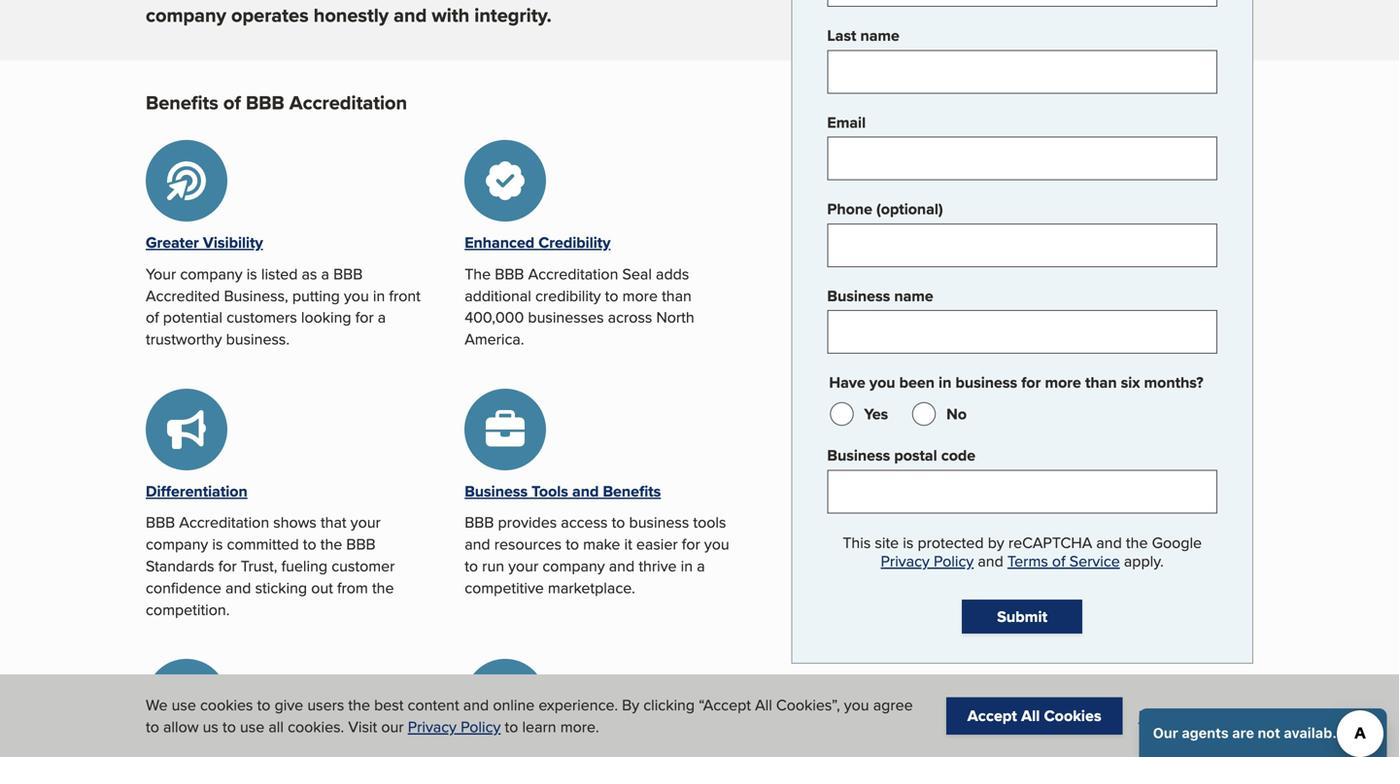Task type: describe. For each thing, give the bounding box(es) containing it.
online
[[493, 694, 535, 716]]

to right 'us'
[[223, 716, 236, 738]]

code
[[942, 444, 976, 467]]

greater visibility link
[[146, 231, 263, 254]]

business for business tools and benefits
[[465, 480, 528, 503]]

as
[[302, 262, 317, 285]]

and left thrive
[[609, 555, 635, 577]]

benefits of bbb accreditation
[[146, 89, 407, 117]]

the right shows
[[321, 533, 342, 555]]

last
[[828, 24, 857, 47]]

bbb accreditation shows that your company is committed to the bbb standards for trust, fueling customer confidence and sticking out from the competition.
[[146, 511, 395, 621]]

all
[[269, 716, 284, 738]]

0 horizontal spatial privacy
[[408, 716, 457, 738]]

business for business name
[[828, 284, 891, 307]]

still
[[807, 700, 833, 723]]

your inside the bbb provides access to business tools and resources to make it easier for you to run your company and thrive in a competitive marketplace.
[[509, 555, 539, 577]]

protected
[[918, 531, 984, 554]]

1 horizontal spatial use
[[240, 716, 265, 738]]

to left learn on the left
[[505, 716, 518, 738]]

business name
[[828, 284, 934, 307]]

1 vertical spatial than
[[1086, 371, 1118, 394]]

our
[[381, 716, 404, 738]]

name for last name
[[861, 24, 900, 47]]

listed
[[261, 262, 298, 285]]

than inside the bbb accreditation seal adds additional credibility to more than 400,000 businesses across north america.
[[662, 284, 692, 307]]

cookies.
[[288, 716, 344, 738]]

business tools and benefits
[[465, 480, 661, 503]]

0 vertical spatial a
[[321, 262, 330, 285]]

credibility
[[536, 284, 601, 307]]

bbb inside the bbb accreditation seal adds additional credibility to more than 400,000 businesses across north america.
[[495, 262, 524, 285]]

additional
[[465, 284, 532, 307]]

email
[[828, 111, 866, 134]]

enhanced
[[465, 231, 535, 254]]

to left give
[[257, 694, 271, 716]]

credibility
[[539, 231, 611, 254]]

differentiation
[[146, 480, 248, 503]]

you inside your company is listed as a bbb accredited business, putting you in front of potential customers looking for a trustworthy business.
[[344, 284, 369, 307]]

privacy policy to learn more.
[[408, 716, 599, 738]]

you up the yes
[[870, 371, 896, 394]]

postal
[[895, 444, 938, 467]]

the bbb accreditation seal adds additional credibility to more than 400,000 businesses across north america.
[[465, 262, 695, 350]]

the right from
[[372, 576, 394, 599]]

manage cookies
[[1139, 705, 1254, 727]]

north
[[657, 306, 695, 328]]

0 vertical spatial accreditation
[[290, 89, 407, 117]]

company inside your company is listed as a bbb accredited business, putting you in front of potential customers looking for a trustworthy business.
[[180, 262, 243, 285]]

adds
[[656, 262, 690, 285]]

Email email field
[[828, 137, 1218, 180]]

confidence
[[146, 576, 222, 599]]

tools
[[532, 480, 569, 503]]

apply.
[[1125, 550, 1164, 572]]

resources
[[495, 533, 562, 555]]

access
[[561, 511, 608, 533]]

run
[[482, 555, 505, 577]]

thrive
[[639, 555, 677, 577]]

and left apply.
[[1097, 531, 1123, 554]]

your inside bbb accreditation shows that your company is committed to the bbb standards for trust, fueling customer confidence and sticking out from the competition.
[[351, 511, 381, 533]]

enhanced credibility
[[465, 231, 611, 254]]

2 horizontal spatial in
[[939, 371, 952, 394]]

this
[[843, 531, 871, 554]]

1 vertical spatial benefits
[[603, 480, 661, 503]]

have
[[830, 371, 866, 394]]

assistance?
[[879, 700, 961, 723]]

the
[[465, 262, 491, 285]]

accreditation inside bbb accreditation shows that your company is committed to the bbb standards for trust, fueling customer confidence and sticking out from the competition.
[[179, 511, 269, 533]]

last name
[[828, 24, 900, 47]]

1 vertical spatial more
[[1046, 371, 1082, 394]]

learn
[[522, 716, 557, 738]]

contact
[[807, 727, 874, 755]]

tools
[[694, 511, 727, 533]]

manage
[[1139, 705, 1194, 727]]

the inside we use cookies to give users the best content and online experience. by clicking "accept all cookies", you agree to allow us to use all cookies. visit our
[[348, 694, 370, 716]]

and left resources on the left of page
[[465, 533, 491, 555]]

bbb inside the bbb provides access to business tools and resources to make it easier for you to run your company and thrive in a competitive marketplace.
[[465, 511, 494, 533]]

google
[[1153, 531, 1203, 554]]

us
[[203, 716, 219, 738]]

400,000
[[465, 306, 524, 328]]

we
[[146, 694, 168, 716]]

local
[[921, 727, 966, 755]]

across
[[608, 306, 653, 328]]

customer
[[332, 555, 395, 577]]

0 horizontal spatial benefits
[[146, 89, 219, 117]]

business,
[[224, 284, 288, 307]]

seal
[[623, 262, 652, 285]]

Business name field
[[828, 310, 1218, 354]]

of for this
[[1053, 550, 1066, 572]]

accreditation inside the bbb accreditation seal adds additional credibility to more than 400,000 businesses across north america.
[[528, 262, 619, 285]]

terms of service link
[[1008, 550, 1121, 572]]

still need assistance? contact your local bbb
[[807, 700, 1008, 755]]

yes
[[865, 403, 889, 425]]

need
[[837, 700, 875, 723]]

cookies
[[200, 694, 253, 716]]

recaptcha
[[1009, 531, 1093, 554]]

your inside still need assistance? contact your local bbb
[[879, 727, 916, 755]]

this site is protected by recaptcha and the google privacy policy and terms of service apply.
[[843, 531, 1203, 572]]

you inside the bbb provides access to business tools and resources to make it easier for you to run your company and thrive in a competitive marketplace.
[[705, 533, 730, 555]]

in inside the bbb provides access to business tools and resources to make it easier for you to run your company and thrive in a competitive marketplace.
[[681, 555, 693, 577]]

standards
[[146, 555, 214, 577]]

submit button
[[963, 600, 1083, 634]]

accept all cookies
[[968, 704, 1102, 727]]

content
[[408, 694, 459, 716]]

and inside bbb accreditation shows that your company is committed to the bbb standards for trust, fueling customer confidence and sticking out from the competition.
[[226, 576, 251, 599]]

for inside your company is listed as a bbb accredited business, putting you in front of potential customers looking for a trustworthy business.
[[356, 306, 374, 328]]

to inside the bbb accreditation seal adds additional credibility to more than 400,000 businesses across north america.
[[605, 284, 619, 307]]

is for company
[[247, 262, 257, 285]]

allow
[[163, 716, 199, 738]]

to left run
[[465, 555, 478, 577]]

potential
[[163, 306, 223, 328]]

business postal code
[[828, 444, 976, 467]]

service
[[1070, 550, 1121, 572]]



Task type: locate. For each thing, give the bounding box(es) containing it.
privacy policy link
[[881, 550, 974, 572], [408, 716, 501, 738]]

to right access
[[612, 511, 625, 533]]

0 horizontal spatial all
[[755, 694, 773, 716]]

name for business name
[[895, 284, 934, 307]]

0 vertical spatial in
[[373, 284, 385, 307]]

visit
[[348, 716, 377, 738]]

been
[[900, 371, 935, 394]]

business for business postal code
[[828, 444, 891, 467]]

agree
[[874, 694, 913, 716]]

looking
[[301, 306, 352, 328]]

in inside your company is listed as a bbb accredited business, putting you in front of potential customers looking for a trustworthy business.
[[373, 284, 385, 307]]

putting
[[292, 284, 340, 307]]

2 vertical spatial a
[[697, 555, 705, 577]]

2 horizontal spatial a
[[697, 555, 705, 577]]

of inside this site is protected by recaptcha and the google privacy policy and terms of service apply.
[[1053, 550, 1066, 572]]

name
[[861, 24, 900, 47], [895, 284, 934, 307]]

0 vertical spatial privacy
[[881, 550, 930, 572]]

2 horizontal spatial of
[[1053, 550, 1066, 572]]

1 horizontal spatial a
[[378, 306, 386, 328]]

privacy policy link right our
[[408, 716, 501, 738]]

business down the yes
[[828, 444, 891, 467]]

1 vertical spatial privacy policy link
[[408, 716, 501, 738]]

"accept
[[699, 694, 751, 716]]

more inside the bbb accreditation seal adds additional credibility to more than 400,000 businesses across north america.
[[623, 284, 658, 307]]

for down business name field
[[1022, 371, 1042, 394]]

you
[[344, 284, 369, 307], [870, 371, 896, 394], [705, 533, 730, 555], [845, 694, 870, 716]]

your company is listed as a bbb accredited business, putting you in front of potential customers looking for a trustworthy business.
[[146, 262, 421, 350]]

in right been
[[939, 371, 952, 394]]

(optional)
[[877, 197, 944, 220]]

and inside we use cookies to give users the best content and online experience. by clicking "accept all cookies", you agree to allow us to use all cookies. visit our
[[463, 694, 489, 716]]

1 horizontal spatial all
[[1022, 704, 1041, 727]]

0 vertical spatial business
[[956, 371, 1018, 394]]

privacy right our
[[408, 716, 457, 738]]

that
[[321, 511, 347, 533]]

privacy inside this site is protected by recaptcha and the google privacy policy and terms of service apply.
[[881, 550, 930, 572]]

business up thrive
[[630, 511, 690, 533]]

in left front
[[373, 284, 385, 307]]

best
[[374, 694, 404, 716]]

from
[[337, 576, 368, 599]]

0 horizontal spatial a
[[321, 262, 330, 285]]

more
[[623, 284, 658, 307], [1046, 371, 1082, 394]]

you right the putting
[[344, 284, 369, 307]]

1 horizontal spatial accreditation
[[290, 89, 407, 117]]

accreditation
[[290, 89, 407, 117], [528, 262, 619, 285], [179, 511, 269, 533]]

to inside bbb accreditation shows that your company is committed to the bbb standards for trust, fueling customer confidence and sticking out from the competition.
[[303, 533, 317, 555]]

0 vertical spatial your
[[351, 511, 381, 533]]

business up no
[[956, 371, 1018, 394]]

easier
[[637, 533, 678, 555]]

phone
[[828, 197, 873, 220]]

than left six
[[1086, 371, 1118, 394]]

business.
[[226, 328, 290, 350]]

0 vertical spatial policy
[[934, 550, 974, 572]]

privacy policy link left by at right
[[881, 550, 974, 572]]

0 vertical spatial of
[[224, 89, 241, 117]]

0 vertical spatial business
[[828, 284, 891, 307]]

policy right content
[[461, 716, 501, 738]]

company
[[180, 262, 243, 285], [146, 533, 208, 555], [543, 555, 605, 577]]

1 horizontal spatial than
[[1086, 371, 1118, 394]]

1 horizontal spatial in
[[681, 555, 693, 577]]

1 vertical spatial business
[[828, 444, 891, 467]]

1 vertical spatial your
[[509, 555, 539, 577]]

business inside the bbb provides access to business tools and resources to make it easier for you to run your company and thrive in a competitive marketplace.
[[630, 511, 690, 533]]

marketplace.
[[548, 576, 636, 599]]

0 horizontal spatial business
[[630, 511, 690, 533]]

sticking
[[255, 576, 307, 599]]

you left agree
[[845, 694, 870, 716]]

and left the online
[[463, 694, 489, 716]]

2 horizontal spatial accreditation
[[528, 262, 619, 285]]

by
[[988, 531, 1005, 554]]

trust,
[[241, 555, 277, 577]]

privacy right this
[[881, 550, 930, 572]]

and left sticking
[[226, 576, 251, 599]]

cookies right manage
[[1198, 705, 1254, 727]]

a right thrive
[[697, 555, 705, 577]]

businesses
[[528, 306, 604, 328]]

experience.
[[539, 694, 618, 716]]

the
[[1127, 531, 1149, 554], [321, 533, 342, 555], [372, 576, 394, 599], [348, 694, 370, 716]]

name right last
[[861, 24, 900, 47]]

all inside we use cookies to give users the best content and online experience. by clicking "accept all cookies", you agree to allow us to use all cookies. visit our
[[755, 694, 773, 716]]

business tools and benefits link
[[465, 480, 661, 503]]

provides
[[498, 511, 557, 533]]

and left the terms
[[978, 550, 1004, 572]]

1 vertical spatial in
[[939, 371, 952, 394]]

0 horizontal spatial more
[[623, 284, 658, 307]]

america.
[[465, 328, 525, 350]]

company up the confidence
[[146, 533, 208, 555]]

by
[[622, 694, 640, 716]]

company down greater visibility link
[[180, 262, 243, 285]]

clicking
[[644, 694, 695, 716]]

fueling
[[281, 555, 328, 577]]

committed
[[227, 533, 299, 555]]

1 vertical spatial privacy
[[408, 716, 457, 738]]

1 vertical spatial your
[[879, 727, 916, 755]]

0 horizontal spatial in
[[373, 284, 385, 307]]

1 horizontal spatial policy
[[934, 550, 974, 572]]

0 horizontal spatial use
[[172, 694, 196, 716]]

0 vertical spatial benefits
[[146, 89, 219, 117]]

2 vertical spatial business
[[465, 480, 528, 503]]

competition.
[[146, 598, 230, 621]]

we use cookies to give users the best content and online experience. by clicking "accept all cookies", you agree to allow us to use all cookies. visit our
[[146, 694, 913, 738]]

of for your
[[146, 306, 159, 328]]

1 cookies from the left
[[1045, 704, 1102, 727]]

accept
[[968, 704, 1018, 727]]

company down access
[[543, 555, 605, 577]]

is inside this site is protected by recaptcha and the google privacy policy and terms of service apply.
[[903, 531, 914, 554]]

all right "accept
[[755, 694, 773, 716]]

business for to
[[630, 511, 690, 533]]

1 horizontal spatial cookies
[[1198, 705, 1254, 727]]

business down phone
[[828, 284, 891, 307]]

make
[[583, 533, 621, 555]]

is left committed
[[212, 533, 223, 555]]

1 vertical spatial name
[[895, 284, 934, 307]]

of inside your company is listed as a bbb accredited business, putting you in front of potential customers looking for a trustworthy business.
[[146, 306, 159, 328]]

manage cookies button
[[1139, 705, 1254, 727]]

2 vertical spatial accreditation
[[179, 511, 269, 533]]

use right we
[[172, 694, 196, 716]]

company inside bbb accreditation shows that your company is committed to the bbb standards for trust, fueling customer confidence and sticking out from the competition.
[[146, 533, 208, 555]]

enhanced credibility link
[[465, 231, 611, 254]]

and up access
[[573, 480, 599, 503]]

2 vertical spatial in
[[681, 555, 693, 577]]

0 vertical spatial your
[[146, 262, 176, 285]]

bbb provides access to business tools and resources to make it easier for you to run your company and thrive in a competitive marketplace.
[[465, 511, 730, 599]]

a right as
[[321, 262, 330, 285]]

1 vertical spatial business
[[630, 511, 690, 533]]

cookies right the accept
[[1045, 704, 1102, 727]]

for right easier
[[682, 533, 701, 555]]

First name field
[[828, 0, 1218, 7]]

policy inside this site is protected by recaptcha and the google privacy policy and terms of service apply.
[[934, 550, 974, 572]]

policy left by at right
[[934, 550, 974, 572]]

phone (optional)
[[828, 197, 944, 220]]

Business postal code field
[[828, 470, 1218, 514]]

front
[[389, 284, 421, 307]]

your right that in the bottom left of the page
[[351, 511, 381, 533]]

name up been
[[895, 284, 934, 307]]

for right looking
[[356, 306, 374, 328]]

a
[[321, 262, 330, 285], [378, 306, 386, 328], [697, 555, 705, 577]]

trustworthy
[[146, 328, 222, 350]]

is left listed
[[247, 262, 257, 285]]

is inside bbb accreditation shows that your company is committed to the bbb standards for trust, fueling customer confidence and sticking out from the competition.
[[212, 533, 223, 555]]

months?
[[1145, 371, 1204, 394]]

a left front
[[378, 306, 386, 328]]

all inside accept all cookies button
[[1022, 704, 1041, 727]]

and
[[573, 480, 599, 503], [1097, 531, 1123, 554], [465, 533, 491, 555], [978, 550, 1004, 572], [609, 555, 635, 577], [226, 576, 251, 599], [463, 694, 489, 716]]

competitive
[[465, 576, 544, 599]]

accredited
[[146, 284, 220, 307]]

2 cookies from the left
[[1198, 705, 1254, 727]]

use left all at the bottom of the page
[[240, 716, 265, 738]]

cookies",
[[777, 694, 841, 716]]

privacy policy link for and
[[881, 550, 974, 572]]

0 horizontal spatial is
[[212, 533, 223, 555]]

your
[[146, 262, 176, 285], [879, 727, 916, 755]]

accept all cookies button
[[947, 697, 1124, 735]]

cookies inside button
[[1045, 704, 1102, 727]]

1 vertical spatial of
[[146, 306, 159, 328]]

visibility
[[203, 231, 263, 254]]

in
[[373, 284, 385, 307], [939, 371, 952, 394], [681, 555, 693, 577]]

privacy policy link for to learn more.
[[408, 716, 501, 738]]

bbb inside your company is listed as a bbb accredited business, putting you in front of potential customers looking for a trustworthy business.
[[334, 262, 363, 285]]

0 horizontal spatial privacy policy link
[[408, 716, 501, 738]]

0 vertical spatial more
[[623, 284, 658, 307]]

business for in
[[956, 371, 1018, 394]]

1 horizontal spatial business
[[956, 371, 1018, 394]]

1 horizontal spatial benefits
[[603, 480, 661, 503]]

is
[[247, 262, 257, 285], [903, 531, 914, 554], [212, 533, 223, 555]]

1 vertical spatial accreditation
[[528, 262, 619, 285]]

1 horizontal spatial more
[[1046, 371, 1082, 394]]

your down greater
[[146, 262, 176, 285]]

no
[[947, 403, 967, 425]]

0 horizontal spatial your
[[146, 262, 176, 285]]

2 horizontal spatial is
[[903, 531, 914, 554]]

0 horizontal spatial accreditation
[[179, 511, 269, 533]]

business up provides
[[465, 480, 528, 503]]

0 vertical spatial privacy policy link
[[881, 550, 974, 572]]

the left google at the right of the page
[[1127, 531, 1149, 554]]

1 horizontal spatial of
[[224, 89, 241, 117]]

you inside we use cookies to give users the best content and online experience. by clicking "accept all cookies", you agree to allow us to use all cookies. visit our
[[845, 694, 870, 716]]

0 horizontal spatial than
[[662, 284, 692, 307]]

give
[[275, 694, 303, 716]]

1 vertical spatial a
[[378, 306, 386, 328]]

to left make
[[566, 533, 579, 555]]

out
[[311, 576, 333, 599]]

1 horizontal spatial privacy policy link
[[881, 550, 974, 572]]

0 vertical spatial than
[[662, 284, 692, 307]]

is for site
[[903, 531, 914, 554]]

in right thrive
[[681, 555, 693, 577]]

1 horizontal spatial your
[[879, 727, 916, 755]]

than right seal
[[662, 284, 692, 307]]

all right the accept
[[1022, 704, 1041, 727]]

for inside bbb accreditation shows that your company is committed to the bbb standards for trust, fueling customer confidence and sticking out from the competition.
[[218, 555, 237, 577]]

for inside the bbb provides access to business tools and resources to make it easier for you to run your company and thrive in a competitive marketplace.
[[682, 533, 701, 555]]

company inside the bbb provides access to business tools and resources to make it easier for you to run your company and thrive in a competitive marketplace.
[[543, 555, 605, 577]]

2 vertical spatial of
[[1053, 550, 1066, 572]]

you right easier
[[705, 533, 730, 555]]

cookies
[[1045, 704, 1102, 727], [1198, 705, 1254, 727]]

more.
[[561, 716, 599, 738]]

greater
[[146, 231, 199, 254]]

None telephone field
[[828, 223, 1218, 267]]

to left seal
[[605, 284, 619, 307]]

a inside the bbb provides access to business tools and resources to make it easier for you to run your company and thrive in a competitive marketplace.
[[697, 555, 705, 577]]

is inside your company is listed as a bbb accredited business, putting you in front of potential customers looking for a trustworthy business.
[[247, 262, 257, 285]]

Last name field
[[828, 50, 1218, 94]]

0 vertical spatial name
[[861, 24, 900, 47]]

0 horizontal spatial your
[[351, 511, 381, 533]]

the left best
[[348, 694, 370, 716]]

0 horizontal spatial cookies
[[1045, 704, 1102, 727]]

0 horizontal spatial policy
[[461, 716, 501, 738]]

1 horizontal spatial is
[[247, 262, 257, 285]]

your inside your company is listed as a bbb accredited business, putting you in front of potential customers looking for a trustworthy business.
[[146, 262, 176, 285]]

to left allow on the bottom of the page
[[146, 716, 159, 738]]

your right run
[[509, 555, 539, 577]]

customers
[[227, 306, 297, 328]]

1 horizontal spatial your
[[509, 555, 539, 577]]

1 horizontal spatial privacy
[[881, 550, 930, 572]]

is right site
[[903, 531, 914, 554]]

1 vertical spatial policy
[[461, 716, 501, 738]]

your down agree
[[879, 727, 916, 755]]

use
[[172, 694, 196, 716], [240, 716, 265, 738]]

to left that in the bottom left of the page
[[303, 533, 317, 555]]

business
[[828, 284, 891, 307], [828, 444, 891, 467], [465, 480, 528, 503]]

site
[[875, 531, 899, 554]]

the inside this site is protected by recaptcha and the google privacy policy and terms of service apply.
[[1127, 531, 1149, 554]]

bbb inside still need assistance? contact your local bbb
[[971, 727, 1008, 755]]

for left the trust,
[[218, 555, 237, 577]]

0 horizontal spatial of
[[146, 306, 159, 328]]



Task type: vqa. For each thing, say whether or not it's contained in the screenshot.


